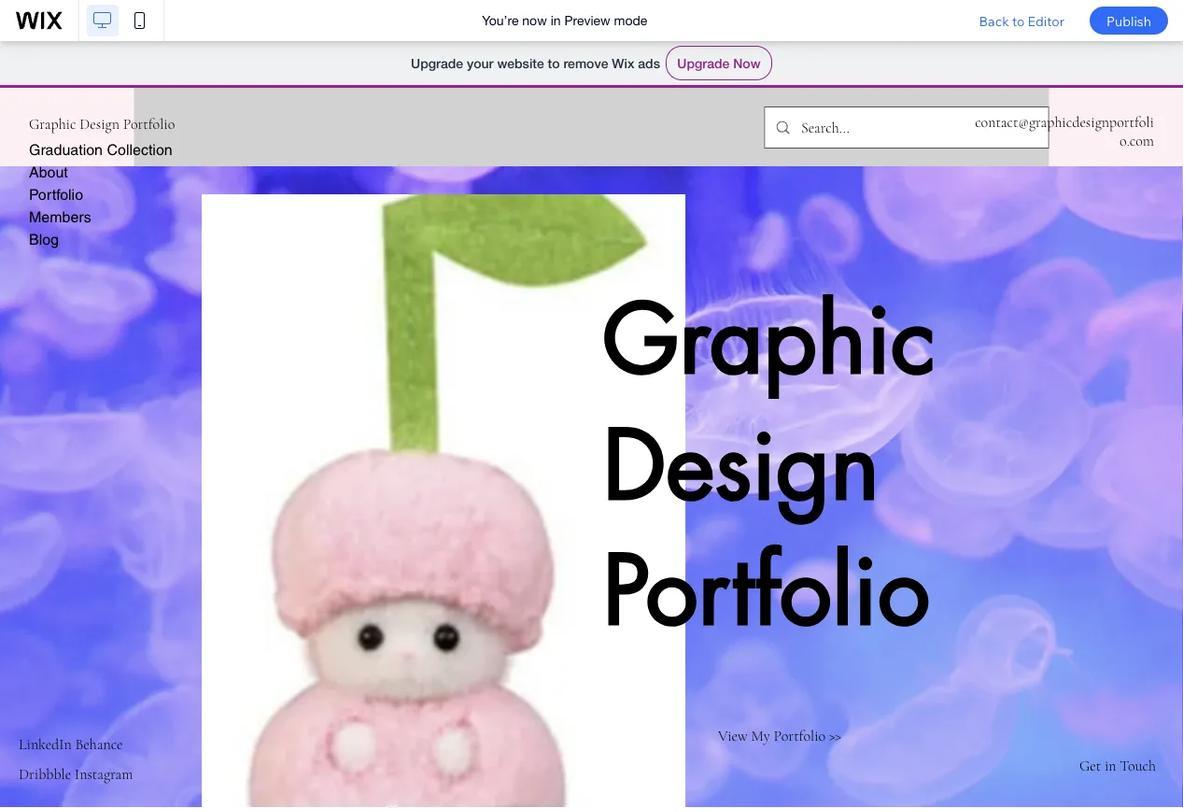 Task type: locate. For each thing, give the bounding box(es) containing it.
you're
[[482, 13, 519, 28]]

mode
[[614, 13, 648, 28]]

publish
[[1107, 12, 1152, 29]]

back to editor button
[[966, 0, 1079, 41]]

to
[[1013, 12, 1025, 29]]

back
[[980, 12, 1010, 29]]

editor
[[1028, 12, 1065, 29]]

now
[[523, 13, 547, 28]]



Task type: describe. For each thing, give the bounding box(es) containing it.
publish button
[[1090, 7, 1169, 35]]

you're now in preview mode
[[482, 13, 648, 28]]

preview
[[565, 13, 611, 28]]

in
[[551, 13, 561, 28]]

back to editor
[[980, 12, 1065, 29]]



Task type: vqa. For each thing, say whether or not it's contained in the screenshot.
Next
no



